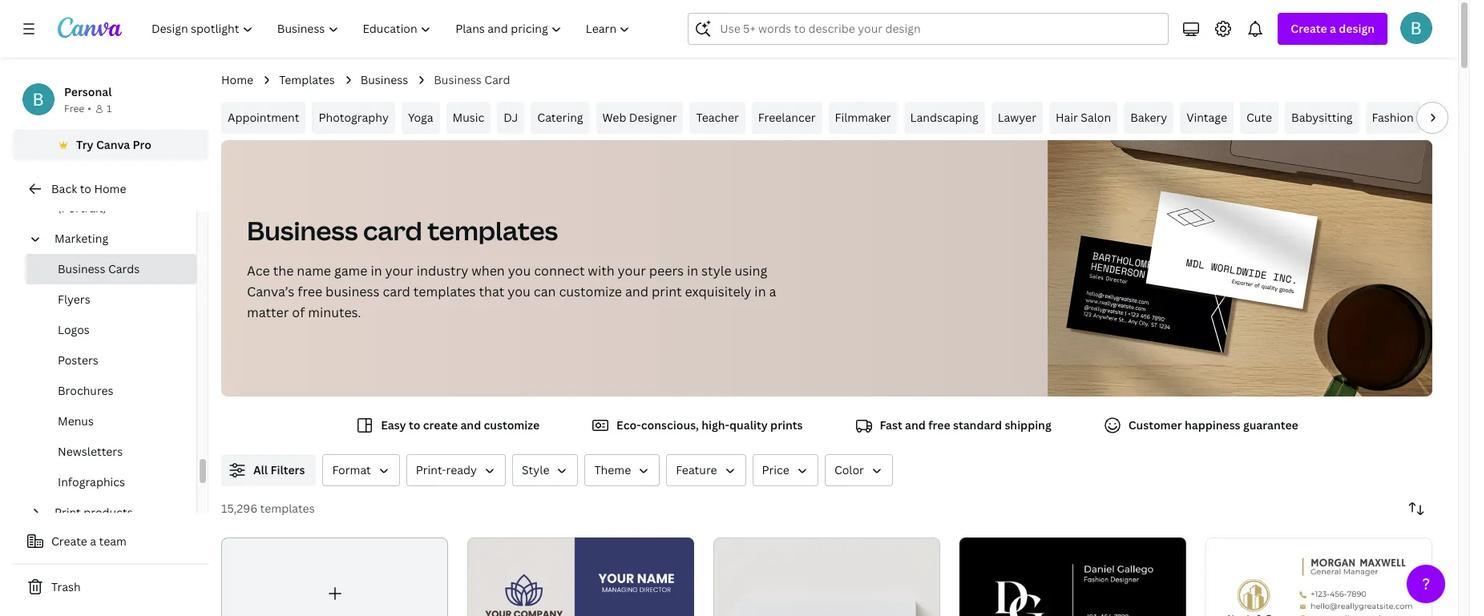 Task type: vqa. For each thing, say whether or not it's contained in the screenshot.
Easy to create and customize
yes



Task type: describe. For each thing, give the bounding box(es) containing it.
lawyer
[[998, 110, 1037, 125]]

2 horizontal spatial in
[[755, 283, 766, 301]]

0 horizontal spatial and
[[461, 418, 481, 433]]

business for business
[[361, 72, 408, 87]]

products
[[84, 505, 133, 520]]

ad
[[87, 183, 101, 198]]

yoga link
[[402, 102, 440, 134]]

free
[[64, 102, 84, 115]]

pro
[[133, 137, 152, 152]]

business card
[[434, 72, 510, 87]]

photography link
[[312, 102, 395, 134]]

newsletters link
[[26, 437, 196, 468]]

create for create a team
[[51, 534, 87, 549]]

photography
[[319, 110, 389, 125]]

15,296 templates
[[221, 501, 315, 516]]

0 vertical spatial card
[[363, 213, 422, 248]]

menus
[[58, 414, 94, 429]]

print-ready
[[416, 463, 477, 478]]

bakery link
[[1124, 102, 1174, 134]]

babysitting link
[[1286, 102, 1360, 134]]

1 vertical spatial free
[[929, 418, 951, 433]]

filmmaker
[[835, 110, 891, 125]]

dj
[[504, 110, 518, 125]]

create
[[423, 418, 458, 433]]

flyers link
[[26, 285, 196, 315]]

peers
[[649, 262, 684, 280]]

a for team
[[90, 534, 96, 549]]

business card templates
[[247, 213, 558, 248]]

happiness
[[1185, 418, 1241, 433]]

a for design
[[1330, 21, 1337, 36]]

bakery
[[1131, 110, 1168, 125]]

0 horizontal spatial customize
[[484, 418, 540, 433]]

blue grey minimalist modern business card image
[[468, 538, 695, 617]]

web
[[603, 110, 627, 125]]

format
[[332, 463, 371, 478]]

design
[[1340, 21, 1375, 36]]

price button
[[753, 455, 819, 487]]

simple corporate business card image
[[1206, 538, 1433, 617]]

cute link
[[1241, 102, 1279, 134]]

trash
[[51, 580, 81, 595]]

black and white simple personal business card image
[[960, 538, 1187, 617]]

posters
[[58, 353, 99, 368]]

0 horizontal spatial in
[[371, 262, 382, 280]]

eco-
[[617, 418, 641, 433]]

print
[[652, 283, 682, 301]]

vintage link
[[1181, 102, 1234, 134]]

customer happiness guarantee
[[1129, 418, 1299, 433]]

ready
[[446, 463, 477, 478]]

2 you from the top
[[508, 283, 531, 301]]

0 vertical spatial home
[[221, 72, 254, 87]]

music link
[[446, 102, 491, 134]]

feed ad videos (portrait) link
[[26, 176, 196, 224]]

music
[[453, 110, 485, 125]]

easy to create and customize
[[381, 418, 540, 433]]

posters link
[[26, 346, 196, 376]]

home link
[[221, 71, 254, 89]]

free •
[[64, 102, 91, 115]]

of
[[292, 304, 305, 322]]

can
[[534, 283, 556, 301]]

•
[[88, 102, 91, 115]]

filmmaker link
[[829, 102, 898, 134]]

try canva pro button
[[13, 130, 209, 160]]

style
[[702, 262, 732, 280]]

1 your from the left
[[385, 262, 414, 280]]

card inside ace the name game in your industry when you connect with your peers in style using canva's free business card templates that you can customize and print exquisitely in a matter of minutes.
[[383, 283, 411, 301]]

connect
[[534, 262, 585, 280]]

catering link
[[531, 102, 590, 134]]

2 your from the left
[[618, 262, 646, 280]]

landscaping
[[911, 110, 979, 125]]

2 horizontal spatial and
[[906, 418, 926, 433]]

try
[[76, 137, 94, 152]]

conscious,
[[641, 418, 699, 433]]

vintage
[[1187, 110, 1228, 125]]

print
[[55, 505, 81, 520]]

minutes.
[[308, 304, 361, 322]]

that
[[479, 283, 505, 301]]

business link
[[361, 71, 408, 89]]

industry
[[417, 262, 469, 280]]

business for business card
[[434, 72, 482, 87]]

teacher
[[697, 110, 739, 125]]

marketing link
[[48, 224, 187, 254]]

and inside ace the name game in your industry when you connect with your peers in style using canva's free business card templates that you can customize and print exquisitely in a matter of minutes.
[[625, 283, 649, 301]]

the
[[273, 262, 294, 280]]

feature
[[676, 463, 717, 478]]

logos
[[58, 322, 90, 338]]

create a team
[[51, 534, 127, 549]]

0 horizontal spatial home
[[94, 181, 126, 196]]

cards
[[108, 261, 140, 277]]

price
[[762, 463, 790, 478]]

feature button
[[667, 455, 746, 487]]

appointment
[[228, 110, 299, 125]]

infographics link
[[26, 468, 196, 498]]

brochures link
[[26, 376, 196, 407]]

15,296
[[221, 501, 258, 516]]

feed ad videos (portrait)
[[58, 183, 141, 216]]

teacher link
[[690, 102, 746, 134]]

format button
[[323, 455, 400, 487]]

canva
[[96, 137, 130, 152]]

a inside ace the name game in your industry when you connect with your peers in style using canva's free business card templates that you can customize and print exquisitely in a matter of minutes.
[[769, 283, 777, 301]]

style
[[522, 463, 550, 478]]

ace the name game in your industry when you connect with your peers in style using canva's free business card templates that you can customize and print exquisitely in a matter of minutes.
[[247, 262, 777, 322]]



Task type: locate. For each thing, give the bounding box(es) containing it.
your down business card templates
[[385, 262, 414, 280]]

infographics
[[58, 475, 125, 490]]

all filters button
[[221, 455, 316, 487]]

catering
[[538, 110, 583, 125]]

0 vertical spatial free
[[298, 283, 323, 301]]

0 vertical spatial customize
[[559, 283, 622, 301]]

name
[[297, 262, 331, 280]]

Sort by button
[[1401, 493, 1433, 525]]

fashion link
[[1366, 102, 1421, 134]]

card up game
[[363, 213, 422, 248]]

1 horizontal spatial create
[[1291, 21, 1328, 36]]

cute
[[1247, 110, 1273, 125]]

templates down industry
[[414, 283, 476, 301]]

in left style
[[687, 262, 699, 280]]

all filters
[[253, 463, 305, 478]]

and left the print
[[625, 283, 649, 301]]

2 horizontal spatial a
[[1330, 21, 1337, 36]]

feed
[[58, 183, 84, 198]]

0 horizontal spatial create
[[51, 534, 87, 549]]

try canva pro
[[76, 137, 152, 152]]

grey black modern elegant name initials monogram business card image
[[714, 538, 941, 617]]

1 vertical spatial templates
[[414, 283, 476, 301]]

to for easy
[[409, 418, 421, 433]]

create down print
[[51, 534, 87, 549]]

logos link
[[26, 315, 196, 346]]

customize inside ace the name game in your industry when you connect with your peers in style using canva's free business card templates that you can customize and print exquisitely in a matter of minutes.
[[559, 283, 622, 301]]

1 vertical spatial card
[[383, 283, 411, 301]]

yoga
[[408, 110, 434, 125]]

a
[[1330, 21, 1337, 36], [769, 283, 777, 301], [90, 534, 96, 549]]

brochures
[[58, 383, 114, 399]]

0 horizontal spatial to
[[80, 181, 91, 196]]

to for back
[[80, 181, 91, 196]]

theme button
[[585, 455, 660, 487]]

0 vertical spatial create
[[1291, 21, 1328, 36]]

customize up style
[[484, 418, 540, 433]]

exquisitely
[[685, 283, 752, 301]]

create inside 'dropdown button'
[[1291, 21, 1328, 36]]

fashion
[[1373, 110, 1414, 125]]

1 you from the top
[[508, 262, 531, 280]]

0 vertical spatial a
[[1330, 21, 1337, 36]]

create inside button
[[51, 534, 87, 549]]

menus link
[[26, 407, 196, 437]]

designer
[[629, 110, 677, 125]]

customer
[[1129, 418, 1183, 433]]

you right when on the left of the page
[[508, 262, 531, 280]]

videos
[[104, 183, 141, 198]]

guarantee
[[1244, 418, 1299, 433]]

to right easy on the bottom of the page
[[409, 418, 421, 433]]

landscaping link
[[904, 102, 985, 134]]

0 horizontal spatial free
[[298, 283, 323, 301]]

1 horizontal spatial a
[[769, 283, 777, 301]]

templates down filters
[[260, 501, 315, 516]]

1 vertical spatial a
[[769, 283, 777, 301]]

fast and free standard shipping
[[880, 418, 1052, 433]]

home
[[221, 72, 254, 87], [94, 181, 126, 196]]

and right fast
[[906, 418, 926, 433]]

your right with
[[618, 262, 646, 280]]

1 horizontal spatial free
[[929, 418, 951, 433]]

customize down with
[[559, 283, 622, 301]]

create a design
[[1291, 21, 1375, 36]]

1 horizontal spatial in
[[687, 262, 699, 280]]

1 horizontal spatial home
[[221, 72, 254, 87]]

and
[[625, 283, 649, 301], [461, 418, 481, 433], [906, 418, 926, 433]]

standard
[[953, 418, 1003, 433]]

1 vertical spatial to
[[409, 418, 421, 433]]

0 vertical spatial you
[[508, 262, 531, 280]]

1 horizontal spatial your
[[618, 262, 646, 280]]

business for business cards
[[58, 261, 106, 277]]

business up music
[[434, 72, 482, 87]]

flyers
[[58, 292, 90, 307]]

create a design button
[[1279, 13, 1388, 45]]

you left can
[[508, 283, 531, 301]]

print products link
[[48, 498, 187, 529]]

a inside create a design 'dropdown button'
[[1330, 21, 1337, 36]]

game
[[334, 262, 368, 280]]

business up name
[[247, 213, 358, 248]]

Search search field
[[720, 14, 1159, 44]]

theme
[[595, 463, 631, 478]]

0 horizontal spatial your
[[385, 262, 414, 280]]

hair salon
[[1056, 110, 1112, 125]]

a left team
[[90, 534, 96, 549]]

1 horizontal spatial customize
[[559, 283, 622, 301]]

using
[[735, 262, 768, 280]]

and right 'create'
[[461, 418, 481, 433]]

filters
[[271, 463, 305, 478]]

salon
[[1081, 110, 1112, 125]]

1 vertical spatial customize
[[484, 418, 540, 433]]

1 vertical spatial you
[[508, 283, 531, 301]]

2 vertical spatial templates
[[260, 501, 315, 516]]

business up the photography
[[361, 72, 408, 87]]

eco-conscious, high-quality prints
[[617, 418, 803, 433]]

brad klo image
[[1401, 12, 1433, 44]]

1 horizontal spatial and
[[625, 283, 649, 301]]

fitness
[[1434, 110, 1471, 125]]

card
[[363, 213, 422, 248], [383, 283, 411, 301]]

1 vertical spatial create
[[51, 534, 87, 549]]

marketing
[[55, 231, 108, 246]]

1 horizontal spatial to
[[409, 418, 421, 433]]

back to home link
[[13, 173, 209, 205]]

templates
[[428, 213, 558, 248], [414, 283, 476, 301], [260, 501, 315, 516]]

print-
[[416, 463, 446, 478]]

None search field
[[688, 13, 1170, 45]]

web designer
[[603, 110, 677, 125]]

web designer link
[[596, 102, 684, 134]]

business down marketing on the left of the page
[[58, 261, 106, 277]]

back
[[51, 181, 77, 196]]

card
[[485, 72, 510, 87]]

freelancer
[[759, 110, 816, 125]]

2 vertical spatial a
[[90, 534, 96, 549]]

with
[[588, 262, 615, 280]]

templates up when on the left of the page
[[428, 213, 558, 248]]

to
[[80, 181, 91, 196], [409, 418, 421, 433]]

a inside create a team button
[[90, 534, 96, 549]]

newsletters
[[58, 444, 123, 460]]

in down using
[[755, 283, 766, 301]]

create for create a design
[[1291, 21, 1328, 36]]

all
[[253, 463, 268, 478]]

fitness link
[[1427, 102, 1471, 134]]

personal
[[64, 84, 112, 99]]

free inside ace the name game in your industry when you connect with your peers in style using canva's free business card templates that you can customize and print exquisitely in a matter of minutes.
[[298, 283, 323, 301]]

0 horizontal spatial a
[[90, 534, 96, 549]]

fast
[[880, 418, 903, 433]]

0 vertical spatial to
[[80, 181, 91, 196]]

high-
[[702, 418, 730, 433]]

a left design
[[1330, 21, 1337, 36]]

team
[[99, 534, 127, 549]]

style button
[[512, 455, 579, 487]]

templates link
[[279, 71, 335, 89]]

create a team button
[[13, 526, 209, 558]]

top level navigation element
[[141, 13, 644, 45]]

easy
[[381, 418, 406, 433]]

create left design
[[1291, 21, 1328, 36]]

(portrait)
[[58, 200, 107, 216]]

free down name
[[298, 283, 323, 301]]

templates inside ace the name game in your industry when you connect with your peers in style using canva's free business card templates that you can customize and print exquisitely in a matter of minutes.
[[414, 283, 476, 301]]

business
[[326, 283, 380, 301]]

back to home
[[51, 181, 126, 196]]

to up (portrait)
[[80, 181, 91, 196]]

free left standard
[[929, 418, 951, 433]]

a right exquisitely
[[769, 283, 777, 301]]

1 vertical spatial home
[[94, 181, 126, 196]]

business for business card templates
[[247, 213, 358, 248]]

babysitting
[[1292, 110, 1353, 125]]

appointment link
[[221, 102, 306, 134]]

color button
[[825, 455, 893, 487]]

in right game
[[371, 262, 382, 280]]

dj link
[[497, 102, 525, 134]]

0 vertical spatial templates
[[428, 213, 558, 248]]

card right business
[[383, 283, 411, 301]]



